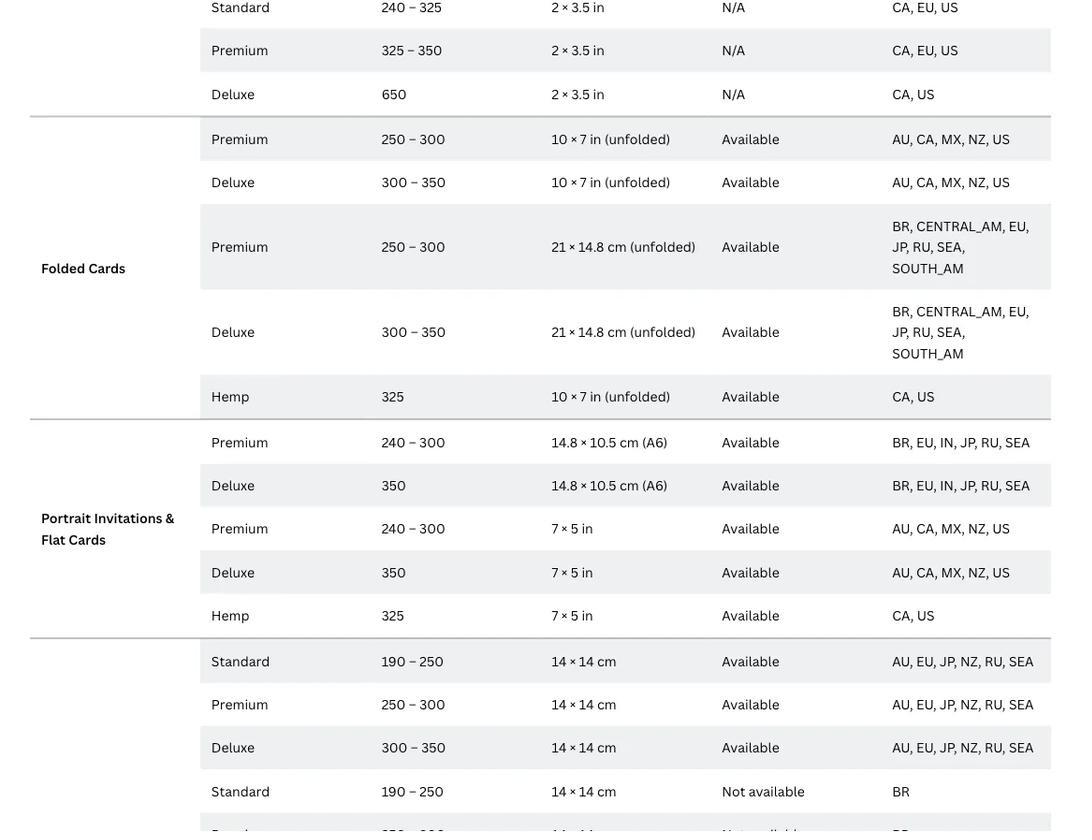 Task type: describe. For each thing, give the bounding box(es) containing it.
(unfolded) for 2nd the 250 to 300 'element'
[[630, 238, 696, 256]]

2 250 to 300 element from the top
[[382, 238, 445, 256]]

300 – 350 for 21 × 14.8 cm
[[382, 323, 446, 341]]

(unfolded) for 300 to 350 element for 10
[[605, 173, 670, 191]]

14.8 × 10.5 cm (a6) for first 14.8 by 10.5 centimeters element from the bottom
[[552, 476, 668, 494]]

1 2 by 3.5 inches element from the top
[[552, 0, 605, 16]]

– for 2nd the 250 to 300 'element'
[[409, 238, 416, 256]]

folded cards
[[41, 259, 125, 276]]

14 × 14 cm for 350
[[552, 739, 617, 756]]

2 325 from the top
[[382, 387, 404, 405]]

n/a for ca, us
[[722, 85, 745, 102]]

– for 300 to 350 element related to 21
[[411, 323, 418, 341]]

1 available from the top
[[722, 130, 779, 148]]

2 hemp from the top
[[211, 607, 249, 624]]

1 10 from the top
[[552, 130, 568, 148]]

5 for 350
[[571, 563, 578, 581]]

1 325 from the top
[[382, 41, 404, 59]]

1 250 to 300 element from the top
[[382, 130, 445, 148]]

14.8 × 10.5 cm (a6) for 2nd 14.8 by 10.5 centimeters element from the bottom
[[552, 433, 668, 451]]

2 ca, us from the top
[[892, 387, 935, 405]]

2 14.8 by 10.5 centimeters element from the top
[[552, 476, 639, 494]]

4 au, from the top
[[892, 563, 913, 581]]

– for the 325 to 350 element
[[407, 41, 415, 59]]

br, central_am, eu, jp, ru, sea, south_am for 250 – 300
[[892, 217, 1029, 276]]

n/a for ca, eu, us
[[722, 41, 745, 59]]

1 au, ca, mx, nz, us from the top
[[892, 130, 1010, 148]]

sea for 300 – 350
[[1009, 739, 1034, 756]]

2 × 3.5 in for 650
[[552, 85, 605, 102]]

br
[[892, 782, 910, 800]]

350 for br, central_am, eu, jp, ru, sea, south_am
[[421, 323, 446, 341]]

6 deluxe from the top
[[211, 739, 255, 756]]

1 10 by 7 inches element from the top
[[552, 130, 601, 148]]

2 for 650
[[552, 85, 559, 102]]

10 available from the top
[[722, 607, 779, 624]]

ca, us for 7 × 5 in
[[892, 607, 935, 624]]

240 for second 240 to 300 element from the top of the page
[[382, 520, 406, 537]]

14 by 14 centimeters element for 250 – 300
[[552, 695, 617, 713]]

350 for au, eu, jp, nz, ru, sea
[[421, 739, 446, 756]]

2 au, from the top
[[892, 173, 913, 191]]

portrait invitations & flat cards
[[41, 509, 174, 548]]

2 in, from the top
[[940, 476, 957, 494]]

1 in, from the top
[[940, 433, 957, 451]]

250 – 300 for br, central_am, eu, jp, ru, sea, south_am
[[382, 238, 445, 256]]

190 – 250 for 2nd 190 to 250 element from the bottom
[[382, 652, 444, 670]]

190 – 250 for first 190 to 250 element from the bottom
[[382, 782, 444, 800]]

7 × 5 in for 325
[[552, 607, 593, 624]]

300 – 350 for 10 × 7 in
[[382, 173, 446, 191]]

2 190 to 250 element from the top
[[382, 782, 444, 800]]

10 by 7 inches element for 300 – 350
[[552, 173, 601, 191]]

1 deluxe from the top
[[211, 85, 255, 102]]

4 250 to 300 element from the top
[[382, 826, 445, 832]]

sea, for 300 – 350
[[937, 323, 965, 341]]

2 by 3.5 inches element for 650
[[552, 85, 605, 102]]

2 240 to 300 element from the top
[[382, 520, 445, 537]]

– for first the 250 to 300 'element'
[[409, 130, 416, 148]]

premium for ca, eu, us
[[211, 41, 268, 59]]

1 standard from the top
[[211, 652, 270, 670]]

6 au, from the top
[[892, 695, 913, 713]]

2 premium from the top
[[211, 130, 268, 148]]

9 available from the top
[[722, 563, 779, 581]]

7 × 5 in for 240 – 300
[[552, 520, 593, 537]]

7 available from the top
[[722, 476, 779, 494]]

cards inside portrait invitations & flat cards
[[69, 530, 106, 548]]

350 for ca, eu, us
[[418, 41, 442, 59]]

650
[[382, 85, 407, 102]]

1 au, from the top
[[892, 130, 913, 148]]

250 for third the 250 to 300 'element'
[[382, 695, 406, 713]]

10.5 for first 14.8 by 10.5 centimeters element from the bottom
[[590, 476, 616, 494]]

240 – 300 for second 240 to 300 element from the bottom
[[382, 433, 445, 451]]

3 300 – 350 from the top
[[382, 739, 446, 756]]

&
[[165, 509, 174, 527]]

240 for second 240 to 300 element from the bottom
[[382, 433, 406, 451]]

au, ca, mx, nz, us for 300 – 350
[[892, 173, 1010, 191]]

1 br, eu, in, jp, ru, sea from the top
[[892, 433, 1030, 451]]

4 premium from the top
[[211, 433, 268, 451]]

6 available from the top
[[722, 433, 779, 451]]

3 325 from the top
[[382, 607, 404, 624]]

not available
[[722, 782, 805, 800]]

1 au, eu, jp, nz, ru, sea from the top
[[892, 652, 1034, 670]]

2 available from the top
[[722, 173, 779, 191]]

3 250 to 300 element from the top
[[382, 695, 445, 713]]

3 available from the top
[[722, 238, 779, 256]]

13 available from the top
[[722, 739, 779, 756]]

mx, for 300 – 350
[[941, 173, 965, 191]]

1 14 × 14 cm from the top
[[552, 652, 617, 670]]

au, eu, jp, nz, ru, sea for 300 – 350
[[892, 739, 1034, 756]]

1 14 by 14 centimeters element from the top
[[552, 652, 617, 670]]

south_am for 250 – 300
[[892, 259, 964, 276]]

1 250 – 300 from the top
[[382, 130, 445, 148]]

4 deluxe from the top
[[211, 476, 255, 494]]

21 by 14.8 centimeters element for 300 – 350
[[552, 323, 627, 341]]

250 for first the 250 to 300 'element'
[[382, 130, 406, 148]]

14 × 14 cm for 300
[[552, 695, 617, 713]]

10 for 325
[[552, 387, 568, 405]]

central_am, for 300 – 350
[[916, 302, 1006, 320]]

au, eu, jp, nz, ru, sea for 250 – 300
[[892, 695, 1034, 713]]

br, for 300 – 350
[[892, 302, 913, 320]]

(a6) for 2nd 14.8 by 10.5 centimeters element from the bottom
[[642, 433, 668, 451]]

3 deluxe from the top
[[211, 323, 255, 341]]

2 by 3.5 inches element for 325 – 350
[[552, 41, 605, 59]]

– for third the 250 to 300 'element'
[[409, 695, 416, 713]]

7 × 5 in for 350
[[552, 563, 593, 581]]

325 to 350 element
[[382, 41, 442, 59]]

8 available from the top
[[722, 520, 779, 537]]

1 14.8 by 10.5 centimeters element from the top
[[552, 433, 639, 451]]

2 br, eu, in, jp, ru, sea from the top
[[892, 476, 1030, 494]]

(a6) for first 14.8 by 10.5 centimeters element from the bottom
[[642, 476, 668, 494]]

10 × 7 in (unfolded) for 300 – 350
[[552, 173, 670, 191]]

2 deluxe from the top
[[211, 173, 255, 191]]

portrait
[[41, 509, 91, 527]]

12 available from the top
[[722, 695, 779, 713]]

flat
[[41, 530, 66, 548]]

sea for 250 – 300
[[1009, 695, 1034, 713]]



Task type: vqa. For each thing, say whether or not it's contained in the screenshot.


Task type: locate. For each thing, give the bounding box(es) containing it.
(unfolded) for 300 to 350 element related to 21
[[630, 323, 696, 341]]

au,
[[892, 130, 913, 148], [892, 173, 913, 191], [892, 520, 913, 537], [892, 563, 913, 581], [892, 652, 913, 670], [892, 695, 913, 713], [892, 739, 913, 756]]

0 vertical spatial in,
[[940, 433, 957, 451]]

240 to 300 element
[[382, 433, 445, 451], [382, 520, 445, 537]]

br, for 350
[[892, 476, 913, 494]]

2 2 by 3.5 inches element from the top
[[552, 41, 605, 59]]

0 vertical spatial south_am
[[892, 259, 964, 276]]

0 vertical spatial 250 – 300
[[382, 130, 445, 148]]

2 vertical spatial 5
[[571, 607, 578, 624]]

7 au, from the top
[[892, 739, 913, 756]]

7
[[580, 130, 587, 148], [580, 173, 587, 191], [580, 387, 587, 405], [552, 520, 558, 537], [552, 563, 558, 581], [552, 607, 558, 624]]

1 vertical spatial cards
[[69, 530, 106, 548]]

190 for first 190 to 250 element from the bottom
[[382, 782, 406, 800]]

2 br, from the top
[[892, 302, 913, 320]]

0 vertical spatial 190
[[382, 652, 406, 670]]

1 vertical spatial 7 by 5 inches element
[[552, 563, 593, 581]]

0 vertical spatial 3.5
[[571, 41, 590, 59]]

0 vertical spatial 240 to 300 element
[[382, 433, 445, 451]]

4 14 × 14 cm from the top
[[552, 782, 617, 800]]

350 for au, ca, mx, nz, us
[[421, 173, 446, 191]]

4 au, ca, mx, nz, us from the top
[[892, 563, 1010, 581]]

2 vertical spatial 250 – 300
[[382, 695, 445, 713]]

not
[[722, 782, 745, 800]]

3 7 by 5 inches element from the top
[[552, 607, 593, 624]]

300 to 350 element
[[382, 173, 446, 191], [382, 323, 446, 341], [382, 739, 446, 756]]

1 vertical spatial 300 to 350 element
[[382, 323, 446, 341]]

21 × 14.8 cm (unfolded) for 300 – 350
[[552, 323, 696, 341]]

2 7 by 5 inches element from the top
[[552, 563, 593, 581]]

premium
[[211, 41, 268, 59], [211, 130, 268, 148], [211, 238, 268, 256], [211, 433, 268, 451], [211, 520, 268, 537], [211, 695, 268, 713]]

21 for 300
[[552, 238, 566, 256]]

1 vertical spatial n/a
[[722, 85, 745, 102]]

1 vertical spatial 250 – 300
[[382, 238, 445, 256]]

0 vertical spatial 190 to 250 element
[[382, 652, 444, 670]]

2 190 from the top
[[382, 782, 406, 800]]

14 by 14 centimeters element
[[552, 652, 617, 670], [552, 695, 617, 713], [552, 739, 617, 756], [552, 782, 617, 800], [552, 826, 617, 832]]

ca, us
[[892, 85, 935, 102], [892, 387, 935, 405], [892, 607, 935, 624]]

2 au, ca, mx, nz, us from the top
[[892, 173, 1010, 191]]

0 vertical spatial 2
[[552, 41, 559, 59]]

1 240 from the top
[[382, 433, 406, 451]]

10 × 7 in (unfolded)
[[552, 130, 670, 148], [552, 173, 670, 191], [552, 387, 670, 405]]

premium for au, eu, jp, nz, ru, sea
[[211, 695, 268, 713]]

1 vertical spatial 325
[[382, 387, 404, 405]]

21 × 14.8 cm (unfolded) for 250 – 300
[[552, 238, 696, 256]]

1 premium from the top
[[211, 41, 268, 59]]

1 3.5 from the top
[[571, 41, 590, 59]]

2 × 3.5 in
[[552, 41, 605, 59], [552, 85, 605, 102]]

1 vertical spatial central_am,
[[916, 302, 1006, 320]]

2 21 by 14.8 centimeters element from the top
[[552, 323, 627, 341]]

3 premium from the top
[[211, 238, 268, 256]]

0 vertical spatial 190 – 250
[[382, 652, 444, 670]]

2 240 – 300 from the top
[[382, 520, 445, 537]]

190
[[382, 652, 406, 670], [382, 782, 406, 800]]

available
[[722, 130, 779, 148], [722, 173, 779, 191], [722, 238, 779, 256], [722, 323, 779, 341], [722, 387, 779, 405], [722, 433, 779, 451], [722, 476, 779, 494], [722, 520, 779, 537], [722, 563, 779, 581], [722, 607, 779, 624], [722, 652, 779, 670], [722, 695, 779, 713], [722, 739, 779, 756]]

1 vertical spatial au, eu, jp, nz, ru, sea
[[892, 695, 1034, 713]]

central_am,
[[916, 217, 1006, 235], [916, 302, 1006, 320]]

0 vertical spatial 21
[[552, 238, 566, 256]]

mx, for 350
[[941, 563, 965, 581]]

0 vertical spatial 14.8 × 10.5 cm (a6)
[[552, 433, 668, 451]]

2 vertical spatial 300 to 350 element
[[382, 739, 446, 756]]

0 vertical spatial 5
[[571, 520, 578, 537]]

2 by 3.5 inches element
[[552, 0, 605, 16], [552, 41, 605, 59], [552, 85, 605, 102]]

240 – 300 for second 240 to 300 element from the top of the page
[[382, 520, 445, 537]]

21 for 350
[[552, 323, 566, 341]]

3 au, from the top
[[892, 520, 913, 537]]

au, ca, mx, nz, us for 240 – 300
[[892, 520, 1010, 537]]

190 – 250
[[382, 652, 444, 670], [382, 782, 444, 800]]

×
[[562, 41, 568, 59], [562, 85, 568, 102], [571, 130, 577, 148], [571, 173, 577, 191], [569, 238, 575, 256], [569, 323, 575, 341], [571, 387, 577, 405], [581, 433, 587, 451], [581, 476, 587, 494], [561, 520, 568, 537], [561, 563, 568, 581], [561, 607, 568, 624], [570, 652, 576, 670], [570, 695, 576, 713], [570, 739, 576, 756], [570, 782, 576, 800]]

0 vertical spatial br, eu, in, jp, ru, sea
[[892, 433, 1030, 451]]

– for second 240 to 300 element from the top of the page
[[409, 520, 416, 537]]

325 – 350
[[382, 41, 442, 59]]

2 vertical spatial ca, us
[[892, 607, 935, 624]]

2 5 from the top
[[571, 563, 578, 581]]

sea
[[1005, 433, 1030, 451], [1005, 476, 1030, 494], [1009, 652, 1034, 670], [1009, 695, 1034, 713], [1009, 739, 1034, 756]]

190 for 2nd 190 to 250 element from the bottom
[[382, 652, 406, 670]]

1 300 – 350 from the top
[[382, 173, 446, 191]]

0 vertical spatial 14.8 by 10.5 centimeters element
[[552, 433, 639, 451]]

nz,
[[968, 130, 989, 148], [968, 173, 989, 191], [968, 520, 989, 537], [968, 563, 989, 581], [960, 652, 981, 670], [960, 695, 981, 713], [960, 739, 981, 756]]

10 by 7 inches element for 325
[[552, 387, 601, 405]]

2 vertical spatial au, eu, jp, nz, ru, sea
[[892, 739, 1034, 756]]

240 to 325 element
[[382, 0, 442, 16]]

1 vertical spatial 2
[[552, 85, 559, 102]]

1 21 × 14.8 cm (unfolded) from the top
[[552, 238, 696, 256]]

1 190 to 250 element from the top
[[382, 652, 444, 670]]

2 240 from the top
[[382, 520, 406, 537]]

3.5 for 650
[[571, 85, 590, 102]]

– for 2nd 190 to 250 element from the bottom
[[409, 652, 416, 670]]

1 21 from the top
[[552, 238, 566, 256]]

7 by 5 inches element for 325
[[552, 607, 593, 624]]

0 vertical spatial 300 to 350 element
[[382, 173, 446, 191]]

cards down portrait
[[69, 530, 106, 548]]

190 to 250 element
[[382, 652, 444, 670], [382, 782, 444, 800]]

ca, us for 2 × 3.5 in
[[892, 85, 935, 102]]

3 mx, from the top
[[941, 520, 965, 537]]

6 premium from the top
[[211, 695, 268, 713]]

1 vertical spatial 190 to 250 element
[[382, 782, 444, 800]]

4 14 by 14 centimeters element from the top
[[552, 782, 617, 800]]

0 vertical spatial 325
[[382, 41, 404, 59]]

1 vertical spatial 10
[[552, 173, 568, 191]]

2 vertical spatial 10 by 7 inches element
[[552, 387, 601, 405]]

3.5 for 325 – 350
[[571, 41, 590, 59]]

3 250 – 300 from the top
[[382, 695, 445, 713]]

2 vertical spatial 2 by 3.5 inches element
[[552, 85, 605, 102]]

250 to 300 element
[[382, 130, 445, 148], [382, 238, 445, 256], [382, 695, 445, 713], [382, 826, 445, 832]]

br, eu, in, jp, ru, sea
[[892, 433, 1030, 451], [892, 476, 1030, 494]]

10 for 300 – 350
[[552, 173, 568, 191]]

1 7 × 5 in from the top
[[552, 520, 593, 537]]

2 21 from the top
[[552, 323, 566, 341]]

1 vertical spatial 7 × 5 in
[[552, 563, 593, 581]]

– for second 240 to 300 element from the bottom
[[409, 433, 416, 451]]

sea for 350
[[1005, 476, 1030, 494]]

1 240 – 300 from the top
[[382, 433, 445, 451]]

– for 300 to 350 element for 10
[[411, 173, 418, 191]]

3 10 by 7 inches element from the top
[[552, 387, 601, 405]]

2 vertical spatial 7 × 5 in
[[552, 607, 593, 624]]

14 × 14 cm
[[552, 652, 617, 670], [552, 695, 617, 713], [552, 739, 617, 756], [552, 782, 617, 800]]

br, central_am, eu, jp, ru, sea, south_am
[[892, 217, 1029, 276], [892, 302, 1029, 362]]

240 – 300
[[382, 433, 445, 451], [382, 520, 445, 537]]

eu,
[[917, 41, 937, 59], [1009, 217, 1029, 235], [1009, 302, 1029, 320], [916, 433, 937, 451], [916, 476, 937, 494], [916, 652, 937, 670], [916, 695, 937, 713], [916, 739, 937, 756]]

2 300 to 350 element from the top
[[382, 323, 446, 341]]

1 vertical spatial 21 by 14.8 centimeters element
[[552, 323, 627, 341]]

1 vertical spatial south_am
[[892, 344, 964, 362]]

1 10 × 7 in (unfolded) from the top
[[552, 130, 670, 148]]

1 190 – 250 from the top
[[382, 652, 444, 670]]

au, eu, jp, nz, ru, sea
[[892, 652, 1034, 670], [892, 695, 1034, 713], [892, 739, 1034, 756]]

21 by 14.8 centimeters element
[[552, 238, 627, 256], [552, 323, 627, 341]]

br, for 250 – 300
[[892, 217, 913, 235]]

mx, for 240 – 300
[[941, 520, 965, 537]]

1 vertical spatial 21
[[552, 323, 566, 341]]

3 7 × 5 in from the top
[[552, 607, 593, 624]]

2 × 3.5 in for 325 – 350
[[552, 41, 605, 59]]

14 by 14 centimeters element for 190 – 250
[[552, 782, 617, 800]]

1 (a6) from the top
[[642, 433, 668, 451]]

hemp
[[211, 387, 249, 405], [211, 607, 249, 624]]

1 vertical spatial 14.8 × 10.5 cm (a6)
[[552, 476, 668, 494]]

2 sea, from the top
[[937, 323, 965, 341]]

0 vertical spatial (a6)
[[642, 433, 668, 451]]

2 standard from the top
[[211, 782, 270, 800]]

250 – 300
[[382, 130, 445, 148], [382, 238, 445, 256], [382, 695, 445, 713]]

1 vertical spatial 240
[[382, 520, 406, 537]]

3.5
[[571, 41, 590, 59], [571, 85, 590, 102]]

350
[[418, 41, 442, 59], [421, 173, 446, 191], [421, 323, 446, 341], [382, 476, 406, 494], [382, 563, 406, 581], [421, 739, 446, 756]]

2 vertical spatial 7 by 5 inches element
[[552, 607, 593, 624]]

0 vertical spatial br, central_am, eu, jp, ru, sea, south_am
[[892, 217, 1029, 276]]

250
[[382, 130, 406, 148], [382, 238, 406, 256], [420, 652, 444, 670], [382, 695, 406, 713], [420, 782, 444, 800]]

1 10.5 from the top
[[590, 433, 616, 451]]

300
[[419, 130, 445, 148], [382, 173, 408, 191], [419, 238, 445, 256], [382, 323, 408, 341], [419, 433, 445, 451], [419, 520, 445, 537], [419, 695, 445, 713], [382, 739, 408, 756]]

folded
[[41, 259, 85, 276]]

1 central_am, from the top
[[916, 217, 1006, 235]]

11 available from the top
[[722, 652, 779, 670]]

7 by 5 inches element for 350
[[552, 563, 593, 581]]

0 vertical spatial 7 by 5 inches element
[[552, 520, 593, 537]]

325
[[382, 41, 404, 59], [382, 387, 404, 405], [382, 607, 404, 624]]

1 vertical spatial br, central_am, eu, jp, ru, sea, south_am
[[892, 302, 1029, 362]]

250 for 2nd the 250 to 300 'element'
[[382, 238, 406, 256]]

2 vertical spatial 10 × 7 in (unfolded)
[[552, 387, 670, 405]]

5 available from the top
[[722, 387, 779, 405]]

21 × 14.8 cm (unfolded)
[[552, 238, 696, 256], [552, 323, 696, 341]]

south_am
[[892, 259, 964, 276], [892, 344, 964, 362]]

1 hemp from the top
[[211, 387, 249, 405]]

1 300 to 350 element from the top
[[382, 173, 446, 191]]

1 240 to 300 element from the top
[[382, 433, 445, 451]]

0 vertical spatial 240 – 300
[[382, 433, 445, 451]]

1 vertical spatial br, eu, in, jp, ru, sea
[[892, 476, 1030, 494]]

sea, for 250 – 300
[[937, 238, 965, 256]]

1 190 from the top
[[382, 652, 406, 670]]

cards right folded
[[88, 259, 125, 276]]

0 vertical spatial 10 by 7 inches element
[[552, 130, 601, 148]]

1 2 from the top
[[552, 41, 559, 59]]

0 vertical spatial 240
[[382, 433, 406, 451]]

5 au, from the top
[[892, 652, 913, 670]]

premium for br, central_am, eu, jp, ru, sea, south_am
[[211, 238, 268, 256]]

available
[[749, 782, 805, 800]]

0 vertical spatial 10
[[552, 130, 568, 148]]

ca, eu, us
[[892, 41, 958, 59]]

3 10 from the top
[[552, 387, 568, 405]]

– for first 190 to 250 element from the bottom
[[409, 782, 416, 800]]

au, ca, mx, nz, us for 350
[[892, 563, 1010, 581]]

7 by 5 inches element
[[552, 520, 593, 537], [552, 563, 593, 581], [552, 607, 593, 624]]

1 vertical spatial in,
[[940, 476, 957, 494]]

br, central_am, eu, jp, ru, sea, south_am for 300 – 350
[[892, 302, 1029, 362]]

1 br, central_am, eu, jp, ru, sea, south_am from the top
[[892, 217, 1029, 276]]

3 14 × 14 cm from the top
[[552, 739, 617, 756]]

0 vertical spatial cards
[[88, 259, 125, 276]]

south_am for 300 – 350
[[892, 344, 964, 362]]

jp,
[[892, 238, 909, 256], [892, 323, 909, 341], [960, 433, 978, 451], [960, 476, 978, 494], [940, 652, 957, 670], [940, 695, 957, 713], [940, 739, 957, 756]]

5 for 240 – 300
[[571, 520, 578, 537]]

0 vertical spatial 10 × 7 in (unfolded)
[[552, 130, 670, 148]]

2 br, central_am, eu, jp, ru, sea, south_am from the top
[[892, 302, 1029, 362]]

5 premium from the top
[[211, 520, 268, 537]]

14 by 14 centimeters element for 300 – 350
[[552, 739, 617, 756]]

3 br, from the top
[[892, 433, 913, 451]]

4 mx, from the top
[[941, 563, 965, 581]]

2
[[552, 41, 559, 59], [552, 85, 559, 102]]

0 vertical spatial standard
[[211, 652, 270, 670]]

2 3.5 from the top
[[571, 85, 590, 102]]

ru,
[[913, 238, 934, 256], [913, 323, 934, 341], [981, 433, 1002, 451], [981, 476, 1002, 494], [985, 652, 1006, 670], [985, 695, 1006, 713], [985, 739, 1006, 756]]

300 to 350 element for 10
[[382, 173, 446, 191]]

0 vertical spatial hemp
[[211, 387, 249, 405]]

14.8 by 10.5 centimeters element
[[552, 433, 639, 451], [552, 476, 639, 494]]

2 14.8 × 10.5 cm (a6) from the top
[[552, 476, 668, 494]]

premium for au, ca, mx, nz, us
[[211, 520, 268, 537]]

deluxe
[[211, 85, 255, 102], [211, 173, 255, 191], [211, 323, 255, 341], [211, 476, 255, 494], [211, 563, 255, 581], [211, 739, 255, 756]]

1 vertical spatial 240 to 300 element
[[382, 520, 445, 537]]

10
[[552, 130, 568, 148], [552, 173, 568, 191], [552, 387, 568, 405]]

us
[[941, 41, 958, 59], [917, 85, 935, 102], [992, 130, 1010, 148], [992, 173, 1010, 191], [917, 387, 935, 405], [992, 520, 1010, 537], [992, 563, 1010, 581], [917, 607, 935, 624]]

0 vertical spatial 2 × 3.5 in
[[552, 41, 605, 59]]

2 central_am, from the top
[[916, 302, 1006, 320]]

au, ca, mx, nz, us
[[892, 130, 1010, 148], [892, 173, 1010, 191], [892, 520, 1010, 537], [892, 563, 1010, 581]]

0 vertical spatial 10.5
[[590, 433, 616, 451]]

0 vertical spatial 21 × 14.8 cm (unfolded)
[[552, 238, 696, 256]]

0 vertical spatial 2 by 3.5 inches element
[[552, 0, 605, 16]]

cm
[[607, 238, 627, 256], [607, 323, 627, 341], [620, 433, 639, 451], [620, 476, 639, 494], [597, 652, 617, 670], [597, 695, 617, 713], [597, 739, 617, 756], [597, 782, 617, 800]]

10 × 7 in (unfolded) for 325
[[552, 387, 670, 405]]

standard
[[211, 652, 270, 670], [211, 782, 270, 800]]

3 300 to 350 element from the top
[[382, 739, 446, 756]]

0 vertical spatial central_am,
[[916, 217, 1006, 235]]

central_am, for 250 – 300
[[916, 217, 1006, 235]]

240
[[382, 433, 406, 451], [382, 520, 406, 537]]

300 to 350 element for 21
[[382, 323, 446, 341]]

2 10.5 from the top
[[590, 476, 616, 494]]

2 for 325 – 350
[[552, 41, 559, 59]]

0 vertical spatial sea,
[[937, 238, 965, 256]]

2 vertical spatial 300 – 350
[[382, 739, 446, 756]]

ca,
[[892, 41, 914, 59], [892, 85, 914, 102], [916, 130, 938, 148], [916, 173, 938, 191], [892, 387, 914, 405], [916, 520, 938, 537], [916, 563, 938, 581], [892, 607, 914, 624]]

14.8 × 10.5 cm (a6)
[[552, 433, 668, 451], [552, 476, 668, 494]]

21 by 14.8 centimeters element for 250 – 300
[[552, 238, 627, 256]]

2 2 from the top
[[552, 85, 559, 102]]

5 for 325
[[571, 607, 578, 624]]

1 mx, from the top
[[941, 130, 965, 148]]

1 vertical spatial ca, us
[[892, 387, 935, 405]]

cards
[[88, 259, 125, 276], [69, 530, 106, 548]]

5 14 by 14 centimeters element from the top
[[552, 826, 617, 832]]

5
[[571, 520, 578, 537], [571, 563, 578, 581], [571, 607, 578, 624]]

– for first 300 to 350 element from the bottom of the page
[[411, 739, 418, 756]]

invitations
[[94, 509, 162, 527]]

1 vertical spatial 190
[[382, 782, 406, 800]]

0 vertical spatial au, eu, jp, nz, ru, sea
[[892, 652, 1034, 670]]

0 vertical spatial ca, us
[[892, 85, 935, 102]]

1 vertical spatial hemp
[[211, 607, 249, 624]]

3 au, ca, mx, nz, us from the top
[[892, 520, 1010, 537]]

2 vertical spatial 325
[[382, 607, 404, 624]]

300 – 350
[[382, 173, 446, 191], [382, 323, 446, 341], [382, 739, 446, 756]]

sea,
[[937, 238, 965, 256], [937, 323, 965, 341]]

2 vertical spatial 10
[[552, 387, 568, 405]]

1 vertical spatial 10 × 7 in (unfolded)
[[552, 173, 670, 191]]

10.5 for 2nd 14.8 by 10.5 centimeters element from the bottom
[[590, 433, 616, 451]]

1 vertical spatial (a6)
[[642, 476, 668, 494]]

0 vertical spatial 300 – 350
[[382, 173, 446, 191]]

1 vertical spatial 5
[[571, 563, 578, 581]]

3 2 by 3.5 inches element from the top
[[552, 85, 605, 102]]

in,
[[940, 433, 957, 451], [940, 476, 957, 494]]

14.8
[[578, 238, 604, 256], [578, 323, 604, 341], [552, 433, 578, 451], [552, 476, 578, 494]]

0 vertical spatial n/a
[[722, 41, 745, 59]]

4 available from the top
[[722, 323, 779, 341]]

1 vertical spatial standard
[[211, 782, 270, 800]]

(a6)
[[642, 433, 668, 451], [642, 476, 668, 494]]

mx,
[[941, 130, 965, 148], [941, 173, 965, 191], [941, 520, 965, 537], [941, 563, 965, 581]]

1 vertical spatial sea,
[[937, 323, 965, 341]]

–
[[407, 41, 415, 59], [409, 130, 416, 148], [411, 173, 418, 191], [409, 238, 416, 256], [411, 323, 418, 341], [409, 433, 416, 451], [409, 520, 416, 537], [409, 652, 416, 670], [409, 695, 416, 713], [411, 739, 418, 756], [409, 782, 416, 800]]

14 × 14 cm for 250
[[552, 782, 617, 800]]

250 – 300 for au, eu, jp, nz, ru, sea
[[382, 695, 445, 713]]

1 vertical spatial 2 by 3.5 inches element
[[552, 41, 605, 59]]

1 vertical spatial 21 × 14.8 cm (unfolded)
[[552, 323, 696, 341]]

1 vertical spatial 10 by 7 inches element
[[552, 173, 601, 191]]

10.5
[[590, 433, 616, 451], [590, 476, 616, 494]]

7 × 5 in
[[552, 520, 593, 537], [552, 563, 593, 581], [552, 607, 593, 624]]

1 vertical spatial 10.5
[[590, 476, 616, 494]]

br,
[[892, 217, 913, 235], [892, 302, 913, 320], [892, 433, 913, 451], [892, 476, 913, 494]]

in
[[593, 41, 605, 59], [593, 85, 605, 102], [590, 130, 601, 148], [590, 173, 601, 191], [590, 387, 601, 405], [582, 520, 593, 537], [582, 563, 593, 581], [582, 607, 593, 624]]

5 deluxe from the top
[[211, 563, 255, 581]]

1 vertical spatial 240 – 300
[[382, 520, 445, 537]]

3 au, eu, jp, nz, ru, sea from the top
[[892, 739, 1034, 756]]

0 vertical spatial 7 × 5 in
[[552, 520, 593, 537]]

1 vertical spatial 300 – 350
[[382, 323, 446, 341]]

0 vertical spatial 21 by 14.8 centimeters element
[[552, 238, 627, 256]]

1 vertical spatial 190 – 250
[[382, 782, 444, 800]]

10 by 7 inches element
[[552, 130, 601, 148], [552, 173, 601, 191], [552, 387, 601, 405]]

1 vertical spatial 14.8 by 10.5 centimeters element
[[552, 476, 639, 494]]

2 10 by 7 inches element from the top
[[552, 173, 601, 191]]

21
[[552, 238, 566, 256], [552, 323, 566, 341]]

n/a
[[722, 41, 745, 59], [722, 85, 745, 102]]

2 south_am from the top
[[892, 344, 964, 362]]

1 ca, us from the top
[[892, 85, 935, 102]]

2 2 × 3.5 in from the top
[[552, 85, 605, 102]]

1 vertical spatial 2 × 3.5 in
[[552, 85, 605, 102]]

14
[[552, 652, 567, 670], [579, 652, 594, 670], [552, 695, 567, 713], [579, 695, 594, 713], [552, 739, 567, 756], [579, 739, 594, 756], [552, 782, 567, 800], [579, 782, 594, 800]]

1 n/a from the top
[[722, 41, 745, 59]]

1 vertical spatial 3.5
[[571, 85, 590, 102]]

1 14.8 × 10.5 cm (a6) from the top
[[552, 433, 668, 451]]

(unfolded)
[[605, 130, 670, 148], [605, 173, 670, 191], [630, 238, 696, 256], [630, 323, 696, 341], [605, 387, 670, 405]]

2 au, eu, jp, nz, ru, sea from the top
[[892, 695, 1034, 713]]

1 21 by 14.8 centimeters element from the top
[[552, 238, 627, 256]]

7 by 5 inches element for 240 – 300
[[552, 520, 593, 537]]



